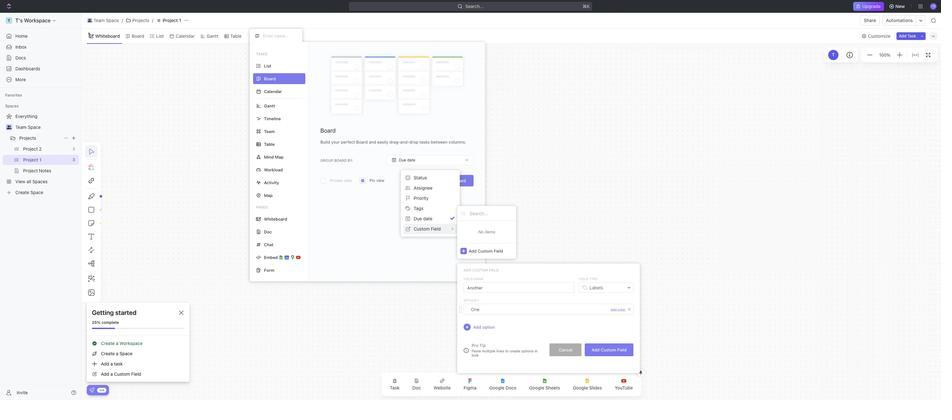 Task type: describe. For each thing, give the bounding box(es) containing it.
calendar link
[[174, 32, 195, 41]]

custom field
[[414, 227, 441, 232]]

add color button
[[611, 308, 625, 312]]

favorites button
[[3, 92, 25, 99]]

assignee button
[[403, 183, 457, 194]]

slides
[[589, 386, 602, 391]]

tip
[[480, 343, 486, 349]]

upgrade
[[862, 4, 881, 9]]

add inside add custom field button
[[592, 348, 600, 353]]

1 horizontal spatial calendar
[[264, 89, 282, 94]]

home link
[[3, 31, 79, 41]]

1 for project 1
[[179, 18, 181, 23]]

1 horizontal spatial table
[[264, 142, 275, 147]]

add custom field inside button
[[592, 348, 627, 353]]

view
[[258, 33, 268, 39]]

0 horizontal spatial board
[[132, 33, 144, 39]]

dashboards
[[15, 66, 40, 71]]

create a space
[[101, 352, 132, 357]]

customize
[[868, 33, 890, 39]]

1 for option 1
[[477, 299, 479, 303]]

Enter name... field
[[262, 33, 297, 39]]

search...
[[465, 4, 484, 9]]

⌘k
[[583, 4, 590, 9]]

docs inside button
[[506, 386, 516, 391]]

due for due date dropdown button
[[399, 158, 406, 163]]

no items
[[478, 230, 495, 235]]

inbox
[[15, 44, 27, 50]]

0 horizontal spatial team space link
[[15, 122, 78, 133]]

sidebar navigation
[[0, 13, 82, 401]]

form
[[264, 268, 274, 273]]

color
[[618, 308, 625, 312]]

favorites
[[5, 93, 22, 98]]

project
[[163, 18, 178, 23]]

workspace
[[120, 341, 143, 347]]

100%
[[879, 52, 890, 58]]

projects inside 'tree'
[[19, 136, 36, 141]]

paste
[[472, 350, 481, 354]]

a for task
[[110, 362, 113, 367]]

create for create a workspace
[[101, 341, 115, 347]]

add option
[[473, 325, 495, 330]]

started
[[115, 310, 136, 317]]

add custom field button
[[457, 244, 516, 259]]

1 vertical spatial add custom field
[[464, 269, 499, 273]]

mind map
[[264, 155, 284, 160]]

figma button
[[458, 375, 482, 395]]

tags
[[414, 206, 423, 211]]

2 horizontal spatial team
[[264, 129, 275, 134]]

user group image inside sidebar navigation
[[7, 126, 11, 129]]

pro tip paste multiple lines to create options in bulk
[[472, 343, 538, 358]]

gantt link
[[205, 32, 218, 41]]

0 vertical spatial whiteboard
[[95, 33, 120, 39]]

workload
[[264, 167, 283, 173]]

add board
[[445, 179, 466, 184]]

2 / from the left
[[152, 18, 153, 23]]

Option name... text field
[[471, 305, 607, 315]]

1 horizontal spatial projects link
[[124, 17, 151, 24]]

share button
[[860, 15, 880, 26]]

view button
[[250, 32, 270, 41]]

mind
[[264, 155, 274, 160]]

google docs button
[[484, 375, 521, 395]]

home
[[15, 33, 28, 39]]

due date button
[[387, 155, 474, 166]]

options
[[521, 350, 534, 354]]

new button
[[886, 1, 909, 12]]

google sheets
[[529, 386, 560, 391]]

25%
[[92, 321, 100, 326]]

group
[[320, 158, 333, 163]]

team inside sidebar navigation
[[15, 125, 27, 130]]

add custom field inside dropdown button
[[469, 249, 503, 254]]

a for space
[[116, 352, 118, 357]]

website
[[434, 386, 451, 391]]

1 vertical spatial whiteboard
[[264, 217, 287, 222]]

no
[[478, 230, 484, 235]]

doc button
[[407, 375, 426, 395]]

i
[[466, 349, 467, 353]]

labels
[[590, 285, 603, 291]]

a for custom
[[110, 372, 113, 377]]

option 1
[[464, 299, 479, 303]]

100% button
[[878, 51, 892, 59]]

type
[[589, 277, 598, 281]]

website button
[[429, 375, 456, 395]]

embed
[[264, 255, 278, 260]]

1 / from the left
[[122, 18, 123, 23]]

space inside sidebar navigation
[[28, 125, 41, 130]]

custom inside custom field dropdown button
[[414, 227, 430, 232]]

add color
[[611, 308, 625, 312]]

add inside add custom field dropdown button
[[469, 249, 477, 254]]

field name
[[464, 277, 483, 281]]

Search... text field
[[470, 209, 513, 219]]

google for google slides
[[573, 386, 588, 391]]

close image
[[179, 311, 184, 316]]

1 horizontal spatial map
[[275, 155, 284, 160]]

in
[[535, 350, 538, 354]]

spaces
[[5, 104, 19, 109]]

to
[[505, 350, 509, 354]]

status button
[[403, 173, 457, 183]]

option
[[464, 299, 476, 303]]

complete
[[102, 321, 119, 326]]

task button
[[385, 375, 405, 395]]

invite
[[17, 390, 28, 396]]

task inside 'button'
[[390, 386, 400, 391]]

project 1
[[163, 18, 181, 23]]

google docs
[[489, 386, 516, 391]]

0 vertical spatial user group image
[[88, 19, 92, 22]]

name
[[474, 277, 483, 281]]

board link
[[130, 32, 144, 41]]

tags button
[[403, 204, 457, 214]]



Task type: locate. For each thing, give the bounding box(es) containing it.
1 horizontal spatial team
[[94, 18, 105, 23]]

1 horizontal spatial date
[[423, 216, 432, 222]]

0 vertical spatial team space
[[94, 18, 119, 23]]

date for due date button
[[423, 216, 432, 222]]

date for due date dropdown button
[[407, 158, 415, 163]]

customize button
[[860, 32, 892, 41]]

due date up the status
[[399, 158, 415, 163]]

2 horizontal spatial space
[[120, 352, 132, 357]]

Enter name... text field
[[464, 283, 574, 294]]

1 vertical spatial space
[[28, 125, 41, 130]]

task
[[908, 33, 916, 38], [390, 386, 400, 391]]

add task
[[899, 33, 916, 38]]

table link
[[229, 32, 242, 41]]

map right mind
[[275, 155, 284, 160]]

list link
[[155, 32, 164, 41]]

0 vertical spatial create
[[101, 341, 115, 347]]

date up 'custom field'
[[423, 216, 432, 222]]

share
[[864, 18, 876, 23]]

task left doc button at the left bottom of the page
[[390, 386, 400, 391]]

doc right task 'button'
[[412, 386, 421, 391]]

1 vertical spatial due date
[[414, 216, 432, 222]]

google for google docs
[[489, 386, 504, 391]]

1 horizontal spatial /
[[152, 18, 153, 23]]

0 horizontal spatial gantt
[[207, 33, 218, 39]]

0 horizontal spatial projects
[[19, 136, 36, 141]]

team space link
[[86, 17, 120, 24], [15, 122, 78, 133]]

dashboards link
[[3, 64, 79, 74]]

due
[[399, 158, 406, 163], [414, 216, 422, 222]]

docs inside sidebar navigation
[[15, 55, 26, 61]]

0 vertical spatial table
[[230, 33, 242, 39]]

create
[[101, 341, 115, 347], [101, 352, 115, 357]]

1 horizontal spatial 1
[[477, 299, 479, 303]]

0 horizontal spatial google
[[489, 386, 504, 391]]

due date
[[399, 158, 415, 163], [414, 216, 432, 222]]

project 1 link
[[155, 17, 183, 24]]

0 vertical spatial add custom field
[[469, 249, 503, 254]]

create for create a space
[[101, 352, 115, 357]]

a up create a space
[[116, 341, 118, 347]]

view button
[[250, 29, 270, 44]]

1 horizontal spatial board
[[320, 128, 336, 134]]

team space down spaces
[[15, 125, 41, 130]]

docs link
[[3, 53, 79, 63]]

google left the slides at bottom right
[[573, 386, 588, 391]]

add custom field button
[[585, 344, 633, 357]]

team
[[94, 18, 105, 23], [15, 125, 27, 130], [264, 129, 275, 134]]

0 horizontal spatial space
[[28, 125, 41, 130]]

0 vertical spatial gantt
[[207, 33, 218, 39]]

2 horizontal spatial board
[[454, 179, 466, 184]]

2 vertical spatial board
[[454, 179, 466, 184]]

1 vertical spatial due
[[414, 216, 422, 222]]

space
[[106, 18, 119, 23], [28, 125, 41, 130], [120, 352, 132, 357]]

0 vertical spatial docs
[[15, 55, 26, 61]]

0 horizontal spatial table
[[230, 33, 242, 39]]

a for workspace
[[116, 341, 118, 347]]

1 horizontal spatial docs
[[506, 386, 516, 391]]

1 vertical spatial task
[[390, 386, 400, 391]]

onboarding checklist button element
[[89, 388, 95, 393]]

0 vertical spatial calendar
[[176, 33, 195, 39]]

automations button
[[883, 16, 916, 25]]

2 vertical spatial space
[[120, 352, 132, 357]]

add a task
[[101, 362, 123, 367]]

team space
[[94, 18, 119, 23], [15, 125, 41, 130]]

a left task
[[110, 362, 113, 367]]

create
[[510, 350, 520, 354]]

due date up 'custom field'
[[414, 216, 432, 222]]

map down activity
[[264, 193, 273, 198]]

getting started
[[92, 310, 136, 317]]

due date inside button
[[414, 216, 432, 222]]

1/4
[[99, 389, 104, 393]]

0 vertical spatial due date
[[399, 158, 415, 163]]

0 horizontal spatial calendar
[[176, 33, 195, 39]]

a down add a task at bottom
[[110, 372, 113, 377]]

0 vertical spatial space
[[106, 18, 119, 23]]

1 horizontal spatial doc
[[412, 386, 421, 391]]

0 horizontal spatial list
[[156, 33, 164, 39]]

task inside button
[[908, 33, 916, 38]]

map
[[275, 155, 284, 160], [264, 193, 273, 198]]

1 vertical spatial user group image
[[7, 126, 11, 129]]

bulk
[[472, 354, 479, 358]]

table up mind
[[264, 142, 275, 147]]

youtube button
[[610, 375, 638, 395]]

2 google from the left
[[529, 386, 544, 391]]

0 vertical spatial date
[[407, 158, 415, 163]]

0 horizontal spatial team space
[[15, 125, 41, 130]]

doc up chat
[[264, 230, 272, 235]]

google sheets button
[[524, 375, 565, 395]]

1 horizontal spatial projects
[[132, 18, 149, 23]]

0 horizontal spatial doc
[[264, 230, 272, 235]]

0 vertical spatial 1
[[179, 18, 181, 23]]

status
[[414, 175, 427, 181]]

docs
[[15, 55, 26, 61], [506, 386, 516, 391]]

field inside button
[[617, 348, 627, 353]]

automations
[[886, 18, 913, 23]]

table right gantt 'link'
[[230, 33, 242, 39]]

1 vertical spatial team space link
[[15, 122, 78, 133]]

youtube
[[615, 386, 633, 391]]

1 horizontal spatial list
[[264, 63, 271, 68]]

list down the project 1 link
[[156, 33, 164, 39]]

1 horizontal spatial whiteboard
[[264, 217, 287, 222]]

1 vertical spatial create
[[101, 352, 115, 357]]

custom inside add custom field button
[[601, 348, 616, 353]]

a up task
[[116, 352, 118, 357]]

0 horizontal spatial team
[[15, 125, 27, 130]]

0 vertical spatial team space link
[[86, 17, 120, 24]]

team up whiteboard link
[[94, 18, 105, 23]]

1 vertical spatial doc
[[412, 386, 421, 391]]

1 vertical spatial board
[[320, 128, 336, 134]]

pro
[[472, 343, 478, 349]]

1 vertical spatial gantt
[[264, 103, 275, 108]]

1 vertical spatial projects
[[19, 136, 36, 141]]

1 horizontal spatial google
[[529, 386, 544, 391]]

add custom field
[[469, 249, 503, 254], [464, 269, 499, 273], [592, 348, 627, 353]]

team down timeline
[[264, 129, 275, 134]]

calendar down 'project 1'
[[176, 33, 195, 39]]

1 vertical spatial table
[[264, 142, 275, 147]]

due date button
[[403, 214, 457, 224]]

date inside button
[[423, 216, 432, 222]]

team space inside sidebar navigation
[[15, 125, 41, 130]]

0 horizontal spatial whiteboard
[[95, 33, 120, 39]]

due inside dropdown button
[[399, 158, 406, 163]]

user group image
[[88, 19, 92, 22], [7, 126, 11, 129]]

2 create from the top
[[101, 352, 115, 357]]

0 horizontal spatial 1
[[179, 18, 181, 23]]

inbox link
[[3, 42, 79, 52]]

gantt
[[207, 33, 218, 39], [264, 103, 275, 108]]

whiteboard
[[95, 33, 120, 39], [264, 217, 287, 222]]

tree containing team space
[[3, 112, 79, 198]]

1 horizontal spatial team space
[[94, 18, 119, 23]]

t
[[832, 52, 835, 57]]

google left sheets
[[529, 386, 544, 391]]

0 vertical spatial task
[[908, 33, 916, 38]]

1 create from the top
[[101, 341, 115, 347]]

3 google from the left
[[573, 386, 588, 391]]

1 horizontal spatial due
[[414, 216, 422, 222]]

add inside "add task" button
[[899, 33, 907, 38]]

1 vertical spatial calendar
[[264, 89, 282, 94]]

sheets
[[545, 386, 560, 391]]

0 vertical spatial board
[[132, 33, 144, 39]]

onboarding checklist button image
[[89, 388, 95, 393]]

create up create a space
[[101, 341, 115, 347]]

calendar up timeline
[[264, 89, 282, 94]]

25% complete
[[92, 321, 119, 326]]

due for due date button
[[414, 216, 422, 222]]

priority button
[[403, 194, 457, 204]]

a
[[116, 341, 118, 347], [116, 352, 118, 357], [110, 362, 113, 367], [110, 372, 113, 377]]

due date for due date dropdown button
[[399, 158, 415, 163]]

1 google from the left
[[489, 386, 504, 391]]

0 horizontal spatial due
[[399, 158, 406, 163]]

2 vertical spatial add custom field
[[592, 348, 627, 353]]

team space up whiteboard link
[[94, 18, 119, 23]]

1 horizontal spatial task
[[908, 33, 916, 38]]

gantt left table link
[[207, 33, 218, 39]]

create a workspace
[[101, 341, 143, 347]]

0 horizontal spatial map
[[264, 193, 273, 198]]

0 vertical spatial doc
[[264, 230, 272, 235]]

doc inside button
[[412, 386, 421, 391]]

lines
[[496, 350, 504, 354]]

1 horizontal spatial gantt
[[264, 103, 275, 108]]

1 horizontal spatial team space link
[[86, 17, 120, 24]]

0 horizontal spatial projects link
[[19, 133, 61, 144]]

0 horizontal spatial docs
[[15, 55, 26, 61]]

list down the view
[[264, 63, 271, 68]]

google for google sheets
[[529, 386, 544, 391]]

0 vertical spatial due
[[399, 158, 406, 163]]

due date inside dropdown button
[[399, 158, 415, 163]]

1 vertical spatial 1
[[477, 299, 479, 303]]

task down automations button
[[908, 33, 916, 38]]

tree
[[3, 112, 79, 198]]

assignee
[[414, 186, 433, 191]]

create up add a task at bottom
[[101, 352, 115, 357]]

1 horizontal spatial space
[[106, 18, 119, 23]]

whiteboard link
[[94, 32, 120, 41]]

1 vertical spatial date
[[423, 216, 432, 222]]

projects link
[[124, 17, 151, 24], [19, 133, 61, 144]]

gantt up timeline
[[264, 103, 275, 108]]

gantt inside gantt 'link'
[[207, 33, 218, 39]]

field
[[431, 227, 441, 232], [494, 249, 503, 254], [489, 269, 499, 273], [464, 277, 473, 281], [579, 277, 588, 281], [617, 348, 627, 353], [131, 372, 141, 377]]

upgrade link
[[853, 2, 884, 11]]

add task button
[[897, 32, 919, 40]]

1 right project
[[179, 18, 181, 23]]

google right figma
[[489, 386, 504, 391]]

1 right option
[[477, 299, 479, 303]]

1 vertical spatial team space
[[15, 125, 41, 130]]

group board by:
[[320, 158, 353, 163]]

0 vertical spatial list
[[156, 33, 164, 39]]

whiteboard up chat
[[264, 217, 287, 222]]

tree inside sidebar navigation
[[3, 112, 79, 198]]

0 horizontal spatial /
[[122, 18, 123, 23]]

due date for due date button
[[414, 216, 432, 222]]

1 vertical spatial list
[[264, 63, 271, 68]]

google slides
[[573, 386, 602, 391]]

custom field button
[[403, 224, 457, 235]]

0 vertical spatial projects link
[[124, 17, 151, 24]]

0 horizontal spatial task
[[390, 386, 400, 391]]

add a custom field
[[101, 372, 141, 377]]

team down spaces
[[15, 125, 27, 130]]

0 vertical spatial projects
[[132, 18, 149, 23]]

1 vertical spatial projects link
[[19, 133, 61, 144]]

activity
[[264, 180, 279, 185]]

date inside dropdown button
[[407, 158, 415, 163]]

add
[[899, 33, 907, 38], [445, 179, 453, 184], [469, 249, 477, 254], [464, 269, 471, 273], [611, 308, 617, 312], [473, 325, 481, 330], [592, 348, 600, 353], [101, 362, 109, 367], [101, 372, 109, 377]]

0 horizontal spatial date
[[407, 158, 415, 163]]

1 vertical spatial map
[[264, 193, 273, 198]]

google slides button
[[568, 375, 607, 395]]

1 horizontal spatial user group image
[[88, 19, 92, 22]]

due inside button
[[414, 216, 422, 222]]

whiteboard left board link
[[95, 33, 120, 39]]

figma
[[464, 386, 476, 391]]

2 horizontal spatial google
[[573, 386, 588, 391]]

0 horizontal spatial user group image
[[7, 126, 11, 129]]

1 vertical spatial docs
[[506, 386, 516, 391]]

0 vertical spatial map
[[275, 155, 284, 160]]

custom inside add custom field dropdown button
[[478, 249, 493, 254]]

date up the status
[[407, 158, 415, 163]]

option
[[482, 325, 495, 330]]

timeline
[[264, 116, 281, 121]]

labels button
[[579, 283, 633, 294]]

field type
[[579, 277, 598, 281]]

cancel button
[[550, 344, 582, 357]]

custom
[[414, 227, 430, 232], [478, 249, 493, 254], [472, 269, 488, 273], [601, 348, 616, 353], [114, 372, 130, 377]]



Task type: vqa. For each thing, say whether or not it's contained in the screenshot.
top Dropdown menu image
no



